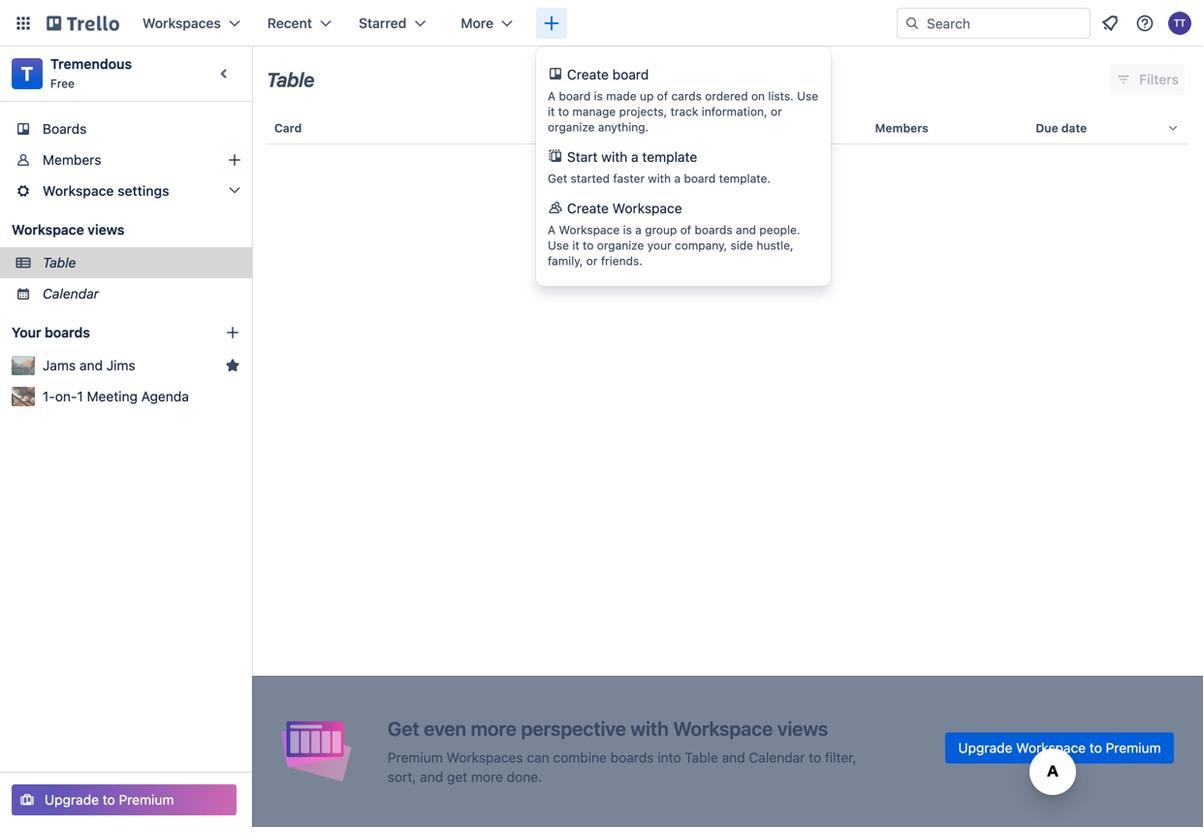 Task type: describe. For each thing, give the bounding box(es) containing it.
tremendous link
[[50, 56, 132, 72]]

hustle,
[[757, 239, 794, 252]]

due date button
[[1029, 105, 1189, 151]]

board inside start with a template get started faster with a board template.
[[684, 172, 716, 185]]

t
[[21, 62, 33, 85]]

1 horizontal spatial board
[[613, 66, 649, 82]]

workspace views
[[12, 222, 124, 238]]

template.
[[719, 172, 771, 185]]

your boards with 2 items element
[[12, 321, 196, 344]]

starred button
[[347, 8, 438, 39]]

filters
[[1140, 71, 1180, 87]]

information,
[[702, 105, 768, 118]]

can
[[527, 750, 550, 766]]

boards inside your boards with 2 items element
[[45, 324, 90, 340]]

1 vertical spatial table
[[43, 255, 76, 271]]

premium inside 'link'
[[119, 792, 174, 808]]

side
[[731, 239, 754, 252]]

table inside get even more perspective with workspace views premium workspaces can combine boards into table and calendar to filter, sort, and get more done.
[[685, 750, 719, 766]]

create for create workspace
[[567, 200, 609, 216]]

use inside "create workspace a workspace is a group of boards and people. use it to organize your company, side hustle, family, or friends."
[[548, 239, 569, 252]]

free
[[50, 77, 75, 90]]

card
[[275, 121, 302, 135]]

filters button
[[1111, 64, 1185, 95]]

workspace inside get even more perspective with workspace views premium workspaces can combine boards into table and calendar to filter, sort, and get more done.
[[673, 717, 773, 740]]

start
[[567, 149, 598, 165]]

create board or workspace image
[[542, 14, 562, 33]]

to inside create board a board is made up of cards ordered on lists. use it to manage projects, track information, or organize anything.
[[558, 105, 569, 118]]

starred icon image
[[225, 358, 241, 373]]

upgrade to premium
[[45, 792, 174, 808]]

to inside "create workspace a workspace is a group of boards and people. use it to organize your company, side hustle, family, or friends."
[[583, 239, 594, 252]]

boards
[[43, 121, 87, 137]]

ordered
[[705, 89, 748, 103]]

a for create board
[[548, 89, 556, 103]]

list
[[554, 121, 575, 135]]

due date
[[1036, 121, 1088, 135]]

open information menu image
[[1136, 14, 1155, 33]]

calendar link
[[43, 284, 241, 304]]

upgrade workspace to premium
[[959, 740, 1162, 756]]

people.
[[760, 223, 801, 237]]

of for workspace
[[681, 223, 692, 237]]

views inside get even more perspective with workspace views premium workspaces can combine boards into table and calendar to filter, sort, and get more done.
[[778, 717, 829, 740]]

organize inside "create workspace a workspace is a group of boards and people. use it to organize your company, side hustle, family, or friends."
[[597, 239, 644, 252]]

meeting
[[87, 388, 138, 404]]

workspaces inside get even more perspective with workspace views premium workspaces can combine boards into table and calendar to filter, sort, and get more done.
[[447, 750, 523, 766]]

row containing card
[[267, 105, 1189, 151]]

upgrade for upgrade workspace to premium
[[959, 740, 1013, 756]]

workspaces inside 'popup button'
[[143, 15, 221, 31]]

0 vertical spatial with
[[602, 149, 628, 165]]

calendar inside calendar link
[[43, 286, 99, 302]]

members link
[[0, 145, 252, 176]]

0 vertical spatial a
[[632, 149, 639, 165]]

due
[[1036, 121, 1059, 135]]

of for board
[[657, 89, 668, 103]]

on-
[[55, 388, 77, 404]]

1-on-1 meeting agenda
[[43, 388, 189, 404]]

tremendous free
[[50, 56, 132, 90]]

upgrade to premium link
[[12, 785, 237, 816]]

back to home image
[[47, 8, 119, 39]]

combine
[[553, 750, 607, 766]]

1 vertical spatial a
[[675, 172, 681, 185]]

search image
[[905, 16, 921, 31]]

recent button
[[256, 8, 343, 39]]

family,
[[548, 254, 583, 268]]

start with a template get started faster with a board template.
[[548, 149, 771, 185]]

upgrade for upgrade to premium
[[45, 792, 99, 808]]

a inside "create workspace a workspace is a group of boards and people. use it to organize your company, side hustle, family, or friends."
[[636, 223, 642, 237]]

primary element
[[0, 0, 1204, 47]]

boards inside "create workspace a workspace is a group of boards and people. use it to organize your company, side hustle, family, or friends."
[[695, 223, 733, 237]]

create for create board
[[567, 66, 609, 82]]

up
[[640, 89, 654, 103]]

and left "get" on the bottom left
[[420, 769, 444, 785]]

members button
[[868, 105, 1029, 151]]

workspace navigation collapse icon image
[[211, 60, 239, 87]]

is for board
[[594, 89, 603, 103]]

Search field
[[921, 9, 1090, 38]]

members inside button
[[876, 121, 929, 135]]

premium inside get even more perspective with workspace views premium workspaces can combine boards into table and calendar to filter, sort, and get more done.
[[388, 750, 443, 766]]

date
[[1062, 121, 1088, 135]]

workspace settings
[[43, 183, 169, 199]]

t link
[[12, 58, 43, 89]]

0 horizontal spatial members
[[43, 152, 101, 168]]

upgrade workspace to premium link
[[946, 733, 1175, 764]]

create board a board is made up of cards ordered on lists. use it to manage projects, track information, or organize anything.
[[548, 66, 819, 134]]

2 horizontal spatial premium
[[1106, 740, 1162, 756]]

into
[[658, 750, 681, 766]]

done.
[[507, 769, 542, 785]]

company,
[[675, 239, 728, 252]]

boards link
[[0, 113, 252, 145]]



Task type: vqa. For each thing, say whether or not it's contained in the screenshot.
Show more options button on the bottom right of the page
no



Task type: locate. For each thing, give the bounding box(es) containing it.
0 vertical spatial workspaces
[[143, 15, 221, 31]]

more right "get" on the bottom left
[[471, 769, 503, 785]]

perspective
[[521, 717, 626, 740]]

0 vertical spatial get
[[548, 172, 568, 185]]

workspace inside popup button
[[43, 183, 114, 199]]

1 horizontal spatial use
[[797, 89, 819, 103]]

is inside create board a board is made up of cards ordered on lists. use it to manage projects, track information, or organize anything.
[[594, 89, 603, 103]]

1 vertical spatial members
[[43, 152, 101, 168]]

friends.
[[601, 254, 643, 268]]

1 vertical spatial workspaces
[[447, 750, 523, 766]]

calendar up your boards
[[43, 286, 99, 302]]

filter,
[[825, 750, 857, 766]]

0 vertical spatial calendar
[[43, 286, 99, 302]]

it inside create board a board is made up of cards ordered on lists. use it to manage projects, track information, or organize anything.
[[548, 105, 555, 118]]

of inside "create workspace a workspace is a group of boards and people. use it to organize your company, side hustle, family, or friends."
[[681, 223, 692, 237]]

0 vertical spatial of
[[657, 89, 668, 103]]

0 horizontal spatial it
[[548, 105, 555, 118]]

0 vertical spatial upgrade
[[959, 740, 1013, 756]]

is for workspace
[[623, 223, 632, 237]]

started
[[571, 172, 610, 185]]

0 horizontal spatial get
[[388, 717, 420, 740]]

1 horizontal spatial of
[[681, 223, 692, 237]]

1 horizontal spatial views
[[778, 717, 829, 740]]

1 horizontal spatial premium
[[388, 750, 443, 766]]

a inside "create workspace a workspace is a group of boards and people. use it to organize your company, side hustle, family, or friends."
[[548, 223, 556, 237]]

1 vertical spatial is
[[623, 223, 632, 237]]

jims
[[106, 357, 135, 373]]

boards up jams
[[45, 324, 90, 340]]

2 more from the top
[[471, 769, 503, 785]]

with up faster
[[602, 149, 628, 165]]

2 create from the top
[[567, 200, 609, 216]]

to
[[558, 105, 569, 118], [583, 239, 594, 252], [1090, 740, 1103, 756], [809, 750, 822, 766], [103, 792, 115, 808]]

boards
[[695, 223, 733, 237], [45, 324, 90, 340], [611, 750, 654, 766]]

1 a from the top
[[548, 89, 556, 103]]

terry turtle (terryturtle) image
[[1169, 12, 1192, 35]]

calendar left filter,
[[749, 750, 806, 766]]

organize
[[548, 120, 595, 134], [597, 239, 644, 252]]

0 vertical spatial table
[[267, 68, 315, 91]]

2 horizontal spatial board
[[684, 172, 716, 185]]

and inside "create workspace a workspace is a group of boards and people. use it to organize your company, side hustle, family, or friends."
[[736, 223, 757, 237]]

it
[[548, 105, 555, 118], [573, 239, 580, 252]]

0 horizontal spatial boards
[[45, 324, 90, 340]]

create inside "create workspace a workspace is a group of boards and people. use it to organize your company, side hustle, family, or friends."
[[567, 200, 609, 216]]

0 vertical spatial use
[[797, 89, 819, 103]]

upgrade
[[959, 740, 1013, 756], [45, 792, 99, 808]]

create inside create board a board is made up of cards ordered on lists. use it to manage projects, track information, or organize anything.
[[567, 66, 609, 82]]

2 vertical spatial a
[[636, 223, 642, 237]]

or inside "create workspace a workspace is a group of boards and people. use it to organize your company, side hustle, family, or friends."
[[587, 254, 598, 268]]

1 vertical spatial or
[[587, 254, 598, 268]]

a up family,
[[548, 223, 556, 237]]

0 vertical spatial views
[[88, 222, 124, 238]]

0 horizontal spatial calendar
[[43, 286, 99, 302]]

of
[[657, 89, 668, 103], [681, 223, 692, 237]]

0 vertical spatial more
[[471, 717, 517, 740]]

create down started
[[567, 200, 609, 216]]

1 vertical spatial calendar
[[749, 750, 806, 766]]

with up into on the bottom right of the page
[[631, 717, 669, 740]]

1 vertical spatial it
[[573, 239, 580, 252]]

0 horizontal spatial workspaces
[[143, 15, 221, 31]]

it up list
[[548, 105, 555, 118]]

a
[[632, 149, 639, 165], [675, 172, 681, 185], [636, 223, 642, 237]]

1 horizontal spatial table
[[267, 68, 315, 91]]

0 vertical spatial board
[[613, 66, 649, 82]]

1 vertical spatial organize
[[597, 239, 644, 252]]

create workspace a workspace is a group of boards and people. use it to organize your company, side hustle, family, or friends.
[[548, 200, 801, 268]]

1 vertical spatial boards
[[45, 324, 90, 340]]

of up "company,"
[[681, 223, 692, 237]]

with
[[602, 149, 628, 165], [648, 172, 671, 185], [631, 717, 669, 740]]

0 horizontal spatial table
[[43, 255, 76, 271]]

projects,
[[620, 105, 668, 118]]

your
[[12, 324, 41, 340]]

of inside create board a board is made up of cards ordered on lists. use it to manage projects, track information, or organize anything.
[[657, 89, 668, 103]]

views down the workspace settings
[[88, 222, 124, 238]]

2 vertical spatial boards
[[611, 750, 654, 766]]

sort,
[[388, 769, 417, 785]]

to inside 'link'
[[103, 792, 115, 808]]

0 horizontal spatial is
[[594, 89, 603, 103]]

0 vertical spatial it
[[548, 105, 555, 118]]

card button
[[267, 105, 546, 151]]

table up card on the top of page
[[267, 68, 315, 91]]

premium
[[1106, 740, 1162, 756], [388, 750, 443, 766], [119, 792, 174, 808]]

1 vertical spatial a
[[548, 223, 556, 237]]

get left started
[[548, 172, 568, 185]]

1 vertical spatial board
[[559, 89, 591, 103]]

0 horizontal spatial upgrade
[[45, 792, 99, 808]]

or right family,
[[587, 254, 598, 268]]

table link
[[43, 253, 241, 273]]

list button
[[546, 105, 707, 151]]

your
[[648, 239, 672, 252]]

boards inside get even more perspective with workspace views premium workspaces can combine boards into table and calendar to filter, sort, and get more done.
[[611, 750, 654, 766]]

board up manage
[[559, 89, 591, 103]]

0 vertical spatial a
[[548, 89, 556, 103]]

upgrade inside 'link'
[[45, 792, 99, 808]]

and left jims at the top
[[79, 357, 103, 373]]

workspaces up workspace navigation collapse icon
[[143, 15, 221, 31]]

even
[[424, 717, 467, 740]]

made
[[607, 89, 637, 103]]

calendar
[[43, 286, 99, 302], [749, 750, 806, 766]]

1 vertical spatial more
[[471, 769, 503, 785]]

1 horizontal spatial is
[[623, 223, 632, 237]]

workspace settings button
[[0, 176, 252, 207]]

recent
[[268, 15, 312, 31]]

and
[[736, 223, 757, 237], [79, 357, 103, 373], [722, 750, 746, 766], [420, 769, 444, 785]]

1 vertical spatial with
[[648, 172, 671, 185]]

get
[[447, 769, 468, 785]]

0 horizontal spatial use
[[548, 239, 569, 252]]

or down the lists.
[[771, 105, 782, 118]]

1-on-1 meeting agenda link
[[43, 387, 241, 406]]

use right the lists.
[[797, 89, 819, 103]]

and right into on the bottom right of the page
[[722, 750, 746, 766]]

board up made
[[613, 66, 649, 82]]

add board image
[[225, 325, 241, 340]]

more
[[461, 15, 494, 31]]

with down template
[[648, 172, 671, 185]]

is
[[594, 89, 603, 103], [623, 223, 632, 237]]

workspace
[[43, 183, 114, 199], [613, 200, 683, 216], [12, 222, 84, 238], [559, 223, 620, 237], [673, 717, 773, 740], [1017, 740, 1086, 756]]

2 horizontal spatial boards
[[695, 223, 733, 237]]

and up side
[[736, 223, 757, 237]]

1 horizontal spatial organize
[[597, 239, 644, 252]]

0 vertical spatial members
[[876, 121, 929, 135]]

use inside create board a board is made up of cards ordered on lists. use it to manage projects, track information, or organize anything.
[[797, 89, 819, 103]]

lists.
[[769, 89, 794, 103]]

create
[[567, 66, 609, 82], [567, 200, 609, 216]]

is inside "create workspace a workspace is a group of boards and people. use it to organize your company, side hustle, family, or friends."
[[623, 223, 632, 237]]

more button
[[449, 8, 525, 39]]

1 horizontal spatial it
[[573, 239, 580, 252]]

your boards
[[12, 324, 90, 340]]

table right into on the bottom right of the page
[[685, 750, 719, 766]]

organize down manage
[[548, 120, 595, 134]]

more right even
[[471, 717, 517, 740]]

Table text field
[[267, 61, 315, 98]]

organize up friends.
[[597, 239, 644, 252]]

to inside get even more perspective with workspace views premium workspaces can combine boards into table and calendar to filter, sort, and get more done.
[[809, 750, 822, 766]]

2 horizontal spatial table
[[685, 750, 719, 766]]

table
[[252, 105, 1204, 827]]

workspaces up "get" on the bottom left
[[447, 750, 523, 766]]

table down workspace views
[[43, 255, 76, 271]]

agenda
[[141, 388, 189, 404]]

1 more from the top
[[471, 717, 517, 740]]

calendar inside get even more perspective with workspace views premium workspaces can combine boards into table and calendar to filter, sort, and get more done.
[[749, 750, 806, 766]]

get
[[548, 172, 568, 185], [388, 717, 420, 740]]

jams
[[43, 357, 76, 373]]

table containing card
[[252, 105, 1204, 827]]

a up list
[[548, 89, 556, 103]]

1 vertical spatial get
[[388, 717, 420, 740]]

on
[[752, 89, 765, 103]]

get inside get even more perspective with workspace views premium workspaces can combine boards into table and calendar to filter, sort, and get more done.
[[388, 717, 420, 740]]

1 vertical spatial create
[[567, 200, 609, 216]]

0 vertical spatial create
[[567, 66, 609, 82]]

it inside "create workspace a workspace is a group of boards and people. use it to organize your company, side hustle, family, or friends."
[[573, 239, 580, 252]]

of right 'up' on the right of page
[[657, 89, 668, 103]]

2 vertical spatial table
[[685, 750, 719, 766]]

boards left into on the bottom right of the page
[[611, 750, 654, 766]]

1 vertical spatial views
[[778, 717, 829, 740]]

a for create workspace
[[548, 223, 556, 237]]

0 horizontal spatial of
[[657, 89, 668, 103]]

track
[[671, 105, 699, 118]]

members
[[876, 121, 929, 135], [43, 152, 101, 168]]

more
[[471, 717, 517, 740], [471, 769, 503, 785]]

0 vertical spatial boards
[[695, 223, 733, 237]]

get left even
[[388, 717, 420, 740]]

jams and jims link
[[43, 356, 217, 375]]

boards up "company,"
[[695, 223, 733, 237]]

2 vertical spatial board
[[684, 172, 716, 185]]

1 vertical spatial of
[[681, 223, 692, 237]]

board
[[613, 66, 649, 82], [559, 89, 591, 103], [684, 172, 716, 185]]

starred
[[359, 15, 407, 31]]

1 horizontal spatial get
[[548, 172, 568, 185]]

group
[[645, 223, 677, 237]]

1 horizontal spatial members
[[876, 121, 929, 135]]

2 a from the top
[[548, 223, 556, 237]]

create up manage
[[567, 66, 609, 82]]

0 vertical spatial or
[[771, 105, 782, 118]]

0 horizontal spatial board
[[559, 89, 591, 103]]

0 vertical spatial organize
[[548, 120, 595, 134]]

2 vertical spatial with
[[631, 717, 669, 740]]

faster
[[613, 172, 645, 185]]

views
[[88, 222, 124, 238], [778, 717, 829, 740]]

organize inside create board a board is made up of cards ordered on lists. use it to manage projects, track information, or organize anything.
[[548, 120, 595, 134]]

jams and jims
[[43, 357, 135, 373]]

0 horizontal spatial organize
[[548, 120, 595, 134]]

use
[[797, 89, 819, 103], [548, 239, 569, 252]]

use up family,
[[548, 239, 569, 252]]

a down template
[[675, 172, 681, 185]]

1
[[77, 388, 83, 404]]

1 horizontal spatial boards
[[611, 750, 654, 766]]

settings
[[118, 183, 169, 199]]

is up friends.
[[623, 223, 632, 237]]

template
[[643, 149, 698, 165]]

board down template
[[684, 172, 716, 185]]

views up filter,
[[778, 717, 829, 740]]

it up family,
[[573, 239, 580, 252]]

0 vertical spatial is
[[594, 89, 603, 103]]

1 horizontal spatial or
[[771, 105, 782, 118]]

row
[[267, 105, 1189, 151]]

cards
[[672, 89, 702, 103]]

1 horizontal spatial upgrade
[[959, 740, 1013, 756]]

0 horizontal spatial views
[[88, 222, 124, 238]]

manage
[[573, 105, 616, 118]]

and inside jams and jims link
[[79, 357, 103, 373]]

a up faster
[[632, 149, 639, 165]]

or inside create board a board is made up of cards ordered on lists. use it to manage projects, track information, or organize anything.
[[771, 105, 782, 118]]

1 create from the top
[[567, 66, 609, 82]]

0 horizontal spatial or
[[587, 254, 598, 268]]

1-
[[43, 388, 55, 404]]

workspaces button
[[131, 8, 252, 39]]

a left "group"
[[636, 223, 642, 237]]

1 horizontal spatial workspaces
[[447, 750, 523, 766]]

is up manage
[[594, 89, 603, 103]]

get even more perspective with workspace views premium workspaces can combine boards into table and calendar to filter, sort, and get more done.
[[388, 717, 857, 785]]

with inside get even more perspective with workspace views premium workspaces can combine boards into table and calendar to filter, sort, and get more done.
[[631, 717, 669, 740]]

a inside create board a board is made up of cards ordered on lists. use it to manage projects, track information, or organize anything.
[[548, 89, 556, 103]]

1 vertical spatial upgrade
[[45, 792, 99, 808]]

1 vertical spatial use
[[548, 239, 569, 252]]

0 horizontal spatial premium
[[119, 792, 174, 808]]

anything.
[[598, 120, 649, 134]]

1 horizontal spatial calendar
[[749, 750, 806, 766]]

0 notifications image
[[1099, 12, 1122, 35]]

get inside start with a template get started faster with a board template.
[[548, 172, 568, 185]]

tremendous
[[50, 56, 132, 72]]



